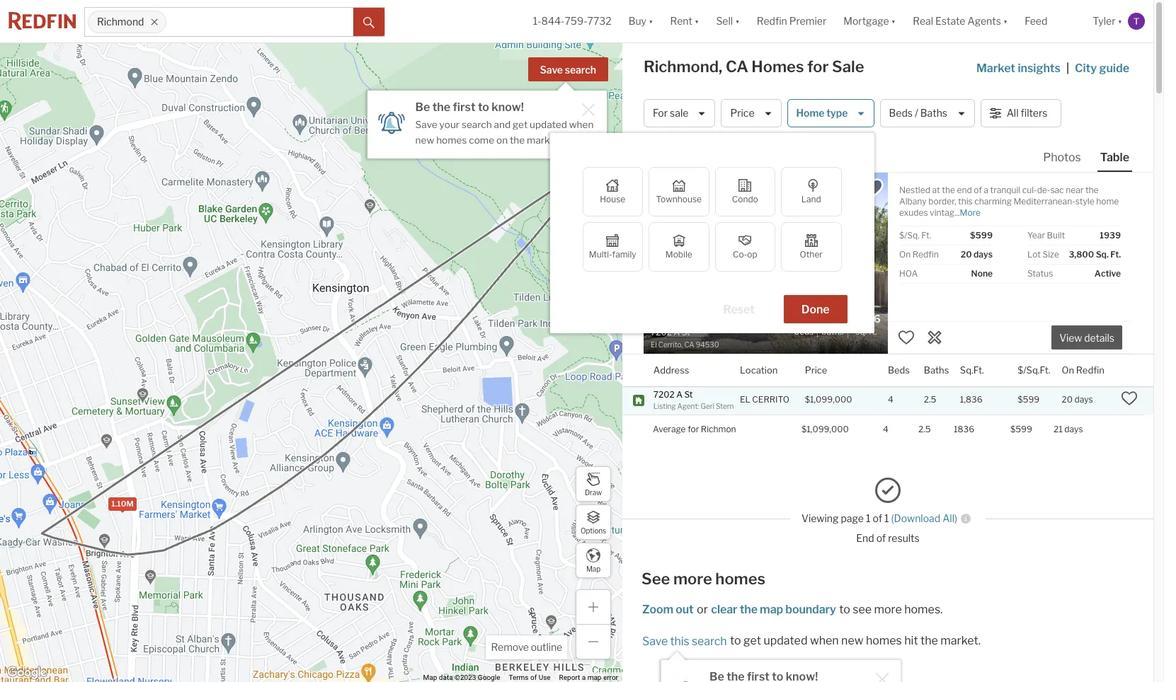 Task type: describe. For each thing, give the bounding box(es) containing it.
0 vertical spatial days
[[974, 249, 993, 260]]

remove richmond image
[[150, 18, 159, 26]]

1 vertical spatial when
[[810, 634, 839, 648]]

viewing
[[802, 513, 839, 525]]

clear
[[711, 603, 737, 617]]

details
[[1084, 332, 1114, 344]]

nestled
[[899, 185, 930, 195]]

map button
[[576, 543, 611, 579]]

google image
[[4, 664, 50, 683]]

get inside save your search and get updated when new homes come on the market.
[[513, 119, 528, 130]]

redfin inside "on redfin" button
[[1076, 364, 1104, 376]]

charming
[[974, 196, 1012, 207]]

0 vertical spatial 20
[[961, 249, 972, 260]]

beds / baths button
[[880, 99, 975, 127]]

7732
[[587, 15, 612, 27]]

sell ▾ button
[[716, 0, 740, 42]]

2.5 for 1,836
[[924, 395, 936, 405]]

▾ for tyler ▾
[[1118, 15, 1122, 27]]

1 horizontal spatial market.
[[941, 634, 981, 648]]

user photo image
[[1128, 13, 1145, 30]]

see
[[642, 570, 670, 588]]

beds button
[[888, 355, 910, 387]]

de-
[[1037, 185, 1050, 195]]

4 inside 4 beds
[[800, 313, 808, 326]]

the up the 'style'
[[1085, 185, 1099, 195]]

save this search button
[[642, 635, 728, 648]]

1 vertical spatial new
[[841, 634, 863, 648]]

1 vertical spatial for
[[688, 424, 699, 435]]

1 vertical spatial price button
[[805, 355, 827, 387]]

location
[[740, 364, 778, 376]]

days for 1,836
[[1075, 395, 1093, 405]]

next button image
[[860, 252, 874, 267]]

home
[[796, 107, 824, 119]]

report
[[559, 674, 580, 682]]

▾ for buy ▾
[[649, 15, 653, 27]]

el
[[740, 395, 750, 405]]

out
[[676, 603, 694, 617]]

richmond:
[[701, 424, 743, 435]]

tyler ▾
[[1093, 15, 1122, 27]]

done
[[801, 303, 830, 317]]

see more homes
[[642, 570, 765, 588]]

2.5 for 1836
[[918, 424, 931, 435]]

Other checkbox
[[781, 222, 842, 272]]

$1,099,000 for 1,836
[[805, 395, 852, 405]]

2.5 inside 2.5 baths
[[825, 313, 841, 326]]

real estate agents ▾ button
[[904, 0, 1016, 42]]

1 horizontal spatial updated
[[764, 634, 808, 648]]

first
[[453, 101, 476, 114]]

real
[[913, 15, 933, 27]]

0 vertical spatial $599
[[970, 230, 993, 241]]

richmond,
[[644, 57, 722, 76]]

st
[[684, 389, 693, 400]]

1 vertical spatial baths
[[822, 326, 844, 337]]

homes inside save your search and get updated when new homes come on the market.
[[436, 134, 467, 146]]

a
[[676, 389, 683, 400]]

0 horizontal spatial this
[[670, 635, 689, 648]]

save for save this search
[[642, 635, 668, 648]]

be the first to know!
[[415, 101, 524, 114]]

results
[[888, 532, 920, 544]]

real estate agents ▾
[[913, 15, 1008, 27]]

year
[[1027, 230, 1045, 241]]

save for save search
[[540, 64, 563, 76]]

photos button
[[1040, 150, 1097, 171]]

done button
[[784, 295, 847, 324]]

1 horizontal spatial map
[[760, 603, 783, 617]]

richmond, ca homes for sale
[[644, 57, 864, 76]]

nestled at the end of a tranquil cul-de-sac near the albany border, this charming mediterranean-style home exudes vintag...
[[899, 185, 1119, 218]]

report a map error
[[559, 674, 618, 682]]

be
[[415, 101, 430, 114]]

1 vertical spatial beds
[[794, 326, 814, 337]]

Co-op checkbox
[[715, 222, 775, 272]]

1 vertical spatial on redfin
[[1062, 364, 1104, 376]]

tranquil
[[990, 185, 1020, 195]]

1 horizontal spatial 20
[[1062, 395, 1073, 405]]

search inside button
[[565, 64, 596, 76]]

option group containing house
[[582, 167, 842, 272]]

1939
[[1100, 230, 1121, 241]]

year built
[[1027, 230, 1065, 241]]

options
[[581, 526, 606, 535]]

address
[[653, 364, 689, 376]]

1836
[[954, 424, 974, 435]]

your
[[439, 119, 460, 130]]

$/sq.
[[899, 230, 920, 241]]

Mobile checkbox
[[649, 222, 709, 272]]

sell ▾ button
[[708, 0, 748, 42]]

price inside button
[[730, 107, 755, 119]]

report a map error link
[[559, 674, 618, 682]]

0 vertical spatial price button
[[721, 99, 781, 127]]

0 vertical spatial more
[[673, 570, 712, 588]]

all
[[1007, 107, 1019, 119]]

outline
[[531, 642, 562, 654]]

location button
[[740, 355, 778, 387]]

ca
[[726, 57, 748, 76]]

and
[[494, 119, 511, 130]]

stern
[[716, 402, 734, 411]]

of left use
[[530, 674, 537, 682]]

x-out this home image
[[926, 329, 943, 346]]

built
[[1047, 230, 1065, 241]]

multi-
[[589, 249, 612, 260]]

of inside nestled at the end of a tranquil cul-de-sac near the albany border, this charming mediterranean-style home exudes vintag...
[[974, 185, 982, 195]]

multi-family
[[589, 249, 636, 260]]

4 beds
[[794, 313, 814, 337]]

home type button
[[787, 99, 874, 127]]

lot size
[[1027, 249, 1059, 260]]

google
[[478, 674, 500, 682]]

favorite button checkbox
[[860, 176, 884, 200]]

more link
[[960, 207, 981, 218]]

end of results
[[856, 532, 920, 544]]

near
[[1066, 185, 1084, 195]]

terms of use link
[[509, 674, 551, 682]]

ft. for 1,836
[[869, 326, 877, 337]]

a inside nestled at the end of a tranquil cul-de-sac near the albany border, this charming mediterranean-style home exudes vintag...
[[984, 185, 988, 195]]

city
[[1075, 62, 1097, 75]]

for sale button
[[644, 99, 716, 127]]

0 vertical spatial for
[[807, 57, 829, 76]]

land
[[801, 194, 821, 205]]

premier
[[789, 15, 827, 27]]

the right hit
[[921, 634, 938, 648]]

4 for 1836
[[883, 424, 889, 435]]

4 for 1,836
[[888, 395, 893, 405]]

save search
[[540, 64, 596, 76]]

/
[[915, 107, 918, 119]]

▾ for sell ▾
[[735, 15, 740, 27]]

rent
[[670, 15, 692, 27]]

end
[[856, 532, 874, 544]]

on inside button
[[1062, 364, 1074, 376]]

1 vertical spatial price
[[805, 364, 827, 376]]

family
[[612, 249, 636, 260]]

view details link
[[1052, 324, 1122, 350]]

border,
[[929, 196, 956, 207]]

home
[[1096, 196, 1119, 207]]

1,836 for 1,836
[[960, 395, 983, 405]]

real estate agents ▾ link
[[913, 0, 1008, 42]]

exudes
[[899, 207, 928, 218]]

save this search
[[642, 635, 727, 648]]

$599 for 1836
[[1010, 424, 1032, 435]]

0 horizontal spatial map
[[587, 674, 602, 682]]

remove
[[491, 642, 529, 654]]

for
[[653, 107, 668, 119]]

House checkbox
[[582, 167, 643, 217]]

insights
[[1018, 62, 1061, 75]]

▾ for mortgage ▾
[[891, 15, 896, 27]]

▾ inside real estate agents ▾ link
[[1003, 15, 1008, 27]]

1 vertical spatial redfin
[[913, 249, 939, 260]]

estate
[[935, 15, 965, 27]]

map data ©2023 google
[[423, 674, 500, 682]]

to inside dialog
[[478, 101, 489, 114]]

2 vertical spatial baths
[[924, 364, 949, 376]]

▾ for rent ▾
[[695, 15, 699, 27]]

reset button
[[705, 295, 772, 324]]

style
[[1075, 196, 1094, 207]]



Task type: vqa. For each thing, say whether or not it's contained in the screenshot.


Task type: locate. For each thing, give the bounding box(es) containing it.
$599 down more link
[[970, 230, 993, 241]]

new
[[415, 134, 434, 146], [841, 634, 863, 648]]

▾ inside mortgage ▾ dropdown button
[[891, 15, 896, 27]]

save your search and get updated when new homes come on the market.
[[415, 119, 594, 146]]

map region
[[0, 0, 743, 683]]

save down be
[[415, 119, 437, 130]]

map down options
[[586, 565, 601, 573]]

2 vertical spatial beds
[[888, 364, 910, 376]]

draw
[[585, 488, 602, 497]]

richmond
[[97, 16, 144, 28]]

1 vertical spatial get
[[744, 634, 761, 648]]

1 horizontal spatial get
[[744, 634, 761, 648]]

6 ▾ from the left
[[1118, 15, 1122, 27]]

baths
[[920, 107, 947, 119], [822, 326, 844, 337], [924, 364, 949, 376]]

updated down zoom out or clear the map boundary to see more homes.
[[764, 634, 808, 648]]

the right on at the top of the page
[[510, 134, 525, 146]]

updated inside save your search and get updated when new homes come on the market.
[[530, 119, 567, 130]]

the
[[432, 101, 450, 114], [510, 134, 525, 146], [942, 185, 955, 195], [1085, 185, 1099, 195], [740, 603, 758, 617], [921, 634, 938, 648]]

more
[[960, 207, 981, 218]]

baths inside button
[[920, 107, 947, 119]]

▾ right agents
[[1003, 15, 1008, 27]]

0 horizontal spatial search
[[462, 119, 492, 130]]

redfin down view details
[[1076, 364, 1104, 376]]

0 vertical spatial when
[[569, 119, 594, 130]]

$/sq.ft.
[[1018, 364, 1050, 376]]

rent ▾ button
[[662, 0, 708, 42]]

sell
[[716, 15, 733, 27]]

map for map data ©2023 google
[[423, 674, 437, 682]]

▾ inside buy ▾ dropdown button
[[649, 15, 653, 27]]

0 vertical spatial 1,836
[[852, 313, 881, 326]]

when inside save your search and get updated when new homes come on the market.
[[569, 119, 594, 130]]

1 horizontal spatial for
[[807, 57, 829, 76]]

0 vertical spatial favorite this home image
[[898, 329, 915, 346]]

baths down x-out this home icon
[[924, 364, 949, 376]]

homes down "your" at the top
[[436, 134, 467, 146]]

1 vertical spatial 2.5
[[924, 395, 936, 405]]

$599 left 21
[[1010, 424, 1032, 435]]

save for save your search and get updated when new homes come on the market.
[[415, 119, 437, 130]]

geri
[[701, 402, 714, 411]]

5 ▾ from the left
[[1003, 15, 1008, 27]]

0 horizontal spatial homes
[[436, 134, 467, 146]]

0 horizontal spatial a
[[582, 674, 586, 682]]

sale
[[670, 107, 689, 119]]

when down save search
[[569, 119, 594, 130]]

baths right /
[[920, 107, 947, 119]]

2 ▾ from the left
[[695, 15, 699, 27]]

homes up clear
[[715, 570, 765, 588]]

0 vertical spatial baths
[[920, 107, 947, 119]]

for left sale
[[807, 57, 829, 76]]

dialog for home type
[[550, 133, 874, 334]]

0 horizontal spatial save
[[415, 119, 437, 130]]

view details button
[[1052, 326, 1122, 350]]

price down 4 beds at the right top of the page
[[805, 364, 827, 376]]

1 vertical spatial more
[[874, 603, 902, 617]]

new down see
[[841, 634, 863, 648]]

the inside save your search and get updated when new homes come on the market.
[[510, 134, 525, 146]]

Multi-family checkbox
[[582, 222, 643, 272]]

get right and
[[513, 119, 528, 130]]

market insights link
[[976, 46, 1061, 77]]

market. inside save your search and get updated when new homes come on the market.
[[527, 134, 561, 146]]

when down boundary
[[810, 634, 839, 648]]

map for map
[[586, 565, 601, 573]]

Land checkbox
[[781, 167, 842, 217]]

1-
[[533, 15, 541, 27]]

1 horizontal spatial to
[[730, 634, 741, 648]]

buy ▾ button
[[629, 0, 653, 42]]

1 horizontal spatial 20 days
[[1062, 395, 1093, 405]]

1 horizontal spatial homes
[[715, 570, 765, 588]]

this inside nestled at the end of a tranquil cul-de-sac near the albany border, this charming mediterranean-style home exudes vintag...
[[958, 196, 973, 207]]

baths button
[[924, 355, 949, 387]]

days down "on redfin" button
[[1075, 395, 1093, 405]]

days for 1836
[[1065, 424, 1083, 435]]

on redfin down view details
[[1062, 364, 1104, 376]]

0 horizontal spatial get
[[513, 119, 528, 130]]

rent ▾ button
[[670, 0, 699, 42]]

0 vertical spatial homes
[[436, 134, 467, 146]]

1 vertical spatial $599
[[1018, 395, 1040, 405]]

beds left baths button
[[888, 364, 910, 376]]

1 right 'page'
[[866, 513, 871, 525]]

mortgage
[[844, 15, 889, 27]]

townhouse
[[656, 194, 702, 205]]

this down out
[[670, 635, 689, 648]]

type
[[827, 107, 848, 119]]

sq. up active
[[1096, 249, 1109, 260]]

1 vertical spatial days
[[1075, 395, 1093, 405]]

beds down done
[[794, 326, 814, 337]]

0 horizontal spatial for
[[688, 424, 699, 435]]

option group
[[582, 167, 842, 272]]

save search button
[[528, 57, 608, 81]]

0 vertical spatial market.
[[527, 134, 561, 146]]

0 vertical spatial search
[[565, 64, 596, 76]]

remove outline
[[491, 642, 562, 654]]

1 vertical spatial homes
[[715, 570, 765, 588]]

1 vertical spatial a
[[582, 674, 586, 682]]

all filters
[[1007, 107, 1048, 119]]

2 vertical spatial redfin
[[1076, 364, 1104, 376]]

mortgage ▾ button
[[835, 0, 904, 42]]

0 vertical spatial on
[[899, 249, 911, 260]]

0 horizontal spatial market.
[[527, 134, 561, 146]]

Townhouse checkbox
[[649, 167, 709, 217]]

tyler
[[1093, 15, 1116, 27]]

draw button
[[576, 467, 611, 502]]

save
[[540, 64, 563, 76], [415, 119, 437, 130], [642, 635, 668, 648]]

1 vertical spatial search
[[462, 119, 492, 130]]

0 horizontal spatial when
[[569, 119, 594, 130]]

active
[[1095, 268, 1121, 279]]

sq. inside 1,836 sq. ft.
[[856, 326, 867, 337]]

3 ▾ from the left
[[735, 15, 740, 27]]

0 horizontal spatial price button
[[721, 99, 781, 127]]

the right be
[[432, 101, 450, 114]]

0 vertical spatial a
[[984, 185, 988, 195]]

$1,099,000 for 1836
[[802, 424, 849, 435]]

2 horizontal spatial redfin
[[1076, 364, 1104, 376]]

1 horizontal spatial price button
[[805, 355, 827, 387]]

$/sq. ft.
[[899, 230, 931, 241]]

0 horizontal spatial 20 days
[[961, 249, 993, 260]]

ft. for 3,800
[[1110, 249, 1121, 260]]

dialog for save this search
[[661, 652, 901, 683]]

for down agent:
[[688, 424, 699, 435]]

on down view
[[1062, 364, 1074, 376]]

2 horizontal spatial to
[[839, 603, 850, 617]]

photos
[[1043, 151, 1081, 164]]

save inside save your search and get updated when new homes come on the market.
[[415, 119, 437, 130]]

ft. right $/sq.
[[921, 230, 931, 241]]

2.5 right 4 beds at the right top of the page
[[825, 313, 841, 326]]

mortgage ▾
[[844, 15, 896, 27]]

submit search image
[[363, 17, 375, 28]]

for
[[807, 57, 829, 76], [688, 424, 699, 435]]

heading
[[651, 313, 766, 351]]

buy ▾ button
[[620, 0, 662, 42]]

search up come
[[462, 119, 492, 130]]

map left the 'data'
[[423, 674, 437, 682]]

new inside save your search and get updated when new homes come on the market.
[[415, 134, 434, 146]]

on redfin down $/sq. ft.
[[899, 249, 939, 260]]

20 days up none
[[961, 249, 993, 260]]

0 vertical spatial $1,099,000
[[805, 395, 852, 405]]

Condo checkbox
[[715, 167, 775, 217]]

this down the end on the right of page
[[958, 196, 973, 207]]

7202
[[653, 389, 675, 400]]

0 vertical spatial beds
[[889, 107, 913, 119]]

20 up none
[[961, 249, 972, 260]]

sq. for 3,800
[[1096, 249, 1109, 260]]

search down 759- in the top of the page
[[565, 64, 596, 76]]

20 days down "on redfin" button
[[1062, 395, 1093, 405]]

buy
[[629, 15, 646, 27]]

1 vertical spatial market.
[[941, 634, 981, 648]]

1 horizontal spatial new
[[841, 634, 863, 648]]

to left see
[[839, 603, 850, 617]]

search inside save your search and get updated when new homes come on the market.
[[462, 119, 492, 130]]

ft. inside 1,836 sq. ft.
[[869, 326, 877, 337]]

$599 down $/sq.ft. button
[[1018, 395, 1040, 405]]

sq. for 1,836
[[856, 326, 867, 337]]

a up charming at right top
[[984, 185, 988, 195]]

of right the end on the right of page
[[974, 185, 982, 195]]

redfin premier
[[757, 15, 827, 27]]

1 horizontal spatial ft.
[[921, 230, 931, 241]]

2 horizontal spatial homes
[[866, 634, 902, 648]]

days right 21
[[1065, 424, 1083, 435]]

to get updated when new homes hit the market.
[[728, 634, 981, 648]]

hoa
[[899, 268, 918, 279]]

get
[[513, 119, 528, 130], [744, 634, 761, 648]]

1 vertical spatial sq.
[[856, 326, 867, 337]]

0 vertical spatial ft.
[[921, 230, 931, 241]]

other
[[800, 249, 823, 260]]

map left boundary
[[760, 603, 783, 617]]

$599 for 1,836
[[1018, 395, 1040, 405]]

0 horizontal spatial price
[[730, 107, 755, 119]]

dialog containing reset
[[550, 133, 874, 334]]

more right see
[[874, 603, 902, 617]]

21
[[1054, 424, 1063, 435]]

1 vertical spatial save
[[415, 119, 437, 130]]

favorite this home image
[[898, 329, 915, 346], [1121, 390, 1138, 407]]

0 vertical spatial on redfin
[[899, 249, 939, 260]]

0 vertical spatial price
[[730, 107, 755, 119]]

be the first to know! dialog
[[367, 82, 607, 158]]

▾ right sell
[[735, 15, 740, 27]]

1 vertical spatial 1,836
[[960, 395, 983, 405]]

terms of use
[[509, 674, 551, 682]]

0 vertical spatial 20 days
[[961, 249, 993, 260]]

or
[[697, 603, 708, 617]]

baths down done
[[822, 326, 844, 337]]

▾ right rent
[[695, 15, 699, 27]]

use
[[539, 674, 551, 682]]

1 vertical spatial map
[[423, 674, 437, 682]]

0 horizontal spatial 1
[[866, 513, 871, 525]]

0 horizontal spatial on redfin
[[899, 249, 939, 260]]

1 1 from the left
[[866, 513, 871, 525]]

mediterranean-
[[1014, 196, 1075, 207]]

on up hoa
[[899, 249, 911, 260]]

agents
[[968, 15, 1001, 27]]

▾ inside rent ▾ dropdown button
[[695, 15, 699, 27]]

clear the map boundary button
[[710, 603, 837, 617]]

dialog
[[550, 133, 874, 334], [661, 652, 901, 683]]

search for save this search
[[692, 635, 727, 648]]

1 horizontal spatial favorite this home image
[[1121, 390, 1138, 407]]

sac
[[1050, 185, 1064, 195]]

updated right and
[[530, 119, 567, 130]]

redfin inside redfin premier button
[[757, 15, 787, 27]]

0 horizontal spatial map
[[423, 674, 437, 682]]

1 horizontal spatial a
[[984, 185, 988, 195]]

0 vertical spatial sq.
[[1096, 249, 1109, 260]]

0 vertical spatial get
[[513, 119, 528, 130]]

0 vertical spatial 4
[[800, 313, 808, 326]]

come
[[469, 134, 494, 146]]

1 vertical spatial favorite this home image
[[1121, 390, 1138, 407]]

0 vertical spatial dialog
[[550, 133, 874, 334]]

buy ▾
[[629, 15, 653, 27]]

1 horizontal spatial sq.
[[1096, 249, 1109, 260]]

ft. right 2.5 baths
[[869, 326, 877, 337]]

1,836 right 2.5 baths
[[852, 313, 881, 326]]

1 horizontal spatial this
[[958, 196, 973, 207]]

search down or
[[692, 635, 727, 648]]

0 horizontal spatial redfin
[[757, 15, 787, 27]]

at
[[932, 185, 940, 195]]

a right report
[[582, 674, 586, 682]]

None search field
[[167, 8, 353, 36]]

$599
[[970, 230, 993, 241], [1018, 395, 1040, 405], [1010, 424, 1032, 435]]

address button
[[653, 355, 689, 387]]

search for save your search and get updated when new homes come on the market.
[[462, 119, 492, 130]]

price down "ca"
[[730, 107, 755, 119]]

1,836 down sq.ft. button
[[960, 395, 983, 405]]

2 vertical spatial 2.5
[[918, 424, 931, 435]]

1 vertical spatial $1,099,000
[[802, 424, 849, 435]]

new down be
[[415, 134, 434, 146]]

photo of 7202 a st, el cerrito, ca 94530 image
[[644, 173, 888, 354]]

2 vertical spatial homes
[[866, 634, 902, 648]]

▾ right tyler on the top right of the page
[[1118, 15, 1122, 27]]

lot
[[1027, 249, 1041, 260]]

map inside button
[[586, 565, 601, 573]]

market. right on at the top of the page
[[527, 134, 561, 146]]

▾ inside sell ▾ dropdown button
[[735, 15, 740, 27]]

days
[[974, 249, 993, 260], [1075, 395, 1093, 405], [1065, 424, 1083, 435]]

filters
[[1021, 107, 1048, 119]]

2 vertical spatial days
[[1065, 424, 1083, 435]]

updated
[[530, 119, 567, 130], [764, 634, 808, 648]]

1 vertical spatial ft.
[[1110, 249, 1121, 260]]

beds for beds button
[[888, 364, 910, 376]]

price button down richmond, ca homes for sale
[[721, 99, 781, 127]]

20 up 21 days
[[1062, 395, 1073, 405]]

price button
[[721, 99, 781, 127], [805, 355, 827, 387]]

price button down 4 beds at the right top of the page
[[805, 355, 827, 387]]

sq. right 2.5 baths
[[856, 326, 867, 337]]

2.5
[[825, 313, 841, 326], [924, 395, 936, 405], [918, 424, 931, 435]]

save down zoom
[[642, 635, 668, 648]]

beds for beds / baths
[[889, 107, 913, 119]]

1 vertical spatial on
[[1062, 364, 1074, 376]]

to down clear
[[730, 634, 741, 648]]

0 horizontal spatial new
[[415, 134, 434, 146]]

homes left hit
[[866, 634, 902, 648]]

2 1 from the left
[[884, 513, 889, 525]]

1 ▾ from the left
[[649, 15, 653, 27]]

7202 a st listing agent: geri stern el cerrito
[[653, 389, 789, 411]]

error
[[603, 674, 618, 682]]

2.5 left the 1836
[[918, 424, 931, 435]]

(download all) link
[[891, 513, 957, 525]]

4 ▾ from the left
[[891, 15, 896, 27]]

redfin down $/sq. ft.
[[913, 249, 939, 260]]

0 horizontal spatial on
[[899, 249, 911, 260]]

to right first
[[478, 101, 489, 114]]

1 up end of results
[[884, 513, 889, 525]]

market. down homes. at the bottom
[[941, 634, 981, 648]]

more up out
[[673, 570, 712, 588]]

redfin left the 'premier'
[[757, 15, 787, 27]]

days up none
[[974, 249, 993, 260]]

save down "844-"
[[540, 64, 563, 76]]

2 vertical spatial $599
[[1010, 424, 1032, 435]]

844-
[[541, 15, 565, 27]]

1 vertical spatial map
[[587, 674, 602, 682]]

favorite button image
[[860, 176, 884, 200]]

of right end
[[876, 532, 886, 544]]

1 vertical spatial 4
[[888, 395, 893, 405]]

1 horizontal spatial on
[[1062, 364, 1074, 376]]

the right at
[[942, 185, 955, 195]]

1 vertical spatial this
[[670, 635, 689, 648]]

0 horizontal spatial 1,836
[[852, 313, 881, 326]]

1,836 for 1,836 sq. ft.
[[852, 313, 881, 326]]

1 vertical spatial 20 days
[[1062, 395, 1093, 405]]

get down clear the map boundary button
[[744, 634, 761, 648]]

0 horizontal spatial favorite this home image
[[898, 329, 915, 346]]

none
[[971, 268, 993, 279]]

save inside button
[[540, 64, 563, 76]]

of up end of results
[[873, 513, 882, 525]]

2.5 down baths button
[[924, 395, 936, 405]]

1 horizontal spatial search
[[565, 64, 596, 76]]

ft. down the 1939
[[1110, 249, 1121, 260]]

▾ right buy
[[649, 15, 653, 27]]

0 vertical spatial this
[[958, 196, 973, 207]]

0 horizontal spatial ft.
[[869, 326, 877, 337]]

2 horizontal spatial search
[[692, 635, 727, 648]]

▾ right "mortgage"
[[891, 15, 896, 27]]

1 horizontal spatial map
[[586, 565, 601, 573]]

map left error
[[587, 674, 602, 682]]

beds inside beds / baths button
[[889, 107, 913, 119]]

all)
[[943, 513, 957, 525]]

boundary
[[785, 603, 836, 617]]

previous button image
[[657, 252, 671, 267]]

1 vertical spatial dialog
[[661, 652, 901, 683]]

the right clear
[[740, 603, 758, 617]]

0 vertical spatial updated
[[530, 119, 567, 130]]

beds left /
[[889, 107, 913, 119]]

1 horizontal spatial on redfin
[[1062, 364, 1104, 376]]

homes
[[752, 57, 804, 76]]

20 days
[[961, 249, 993, 260], [1062, 395, 1093, 405]]

on redfin button
[[1062, 355, 1104, 387]]



